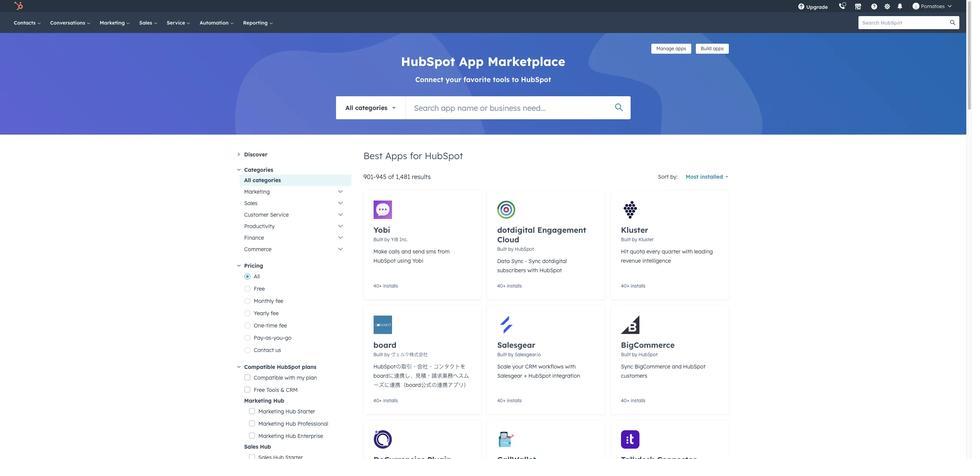 Task type: describe. For each thing, give the bounding box(es) containing it.
contacts
[[14, 20, 37, 26]]

cloud
[[497, 235, 519, 244]]

hubspot inside sync bigcommerce and hubspot customers
[[683, 363, 706, 370]]

kluster built by kluster
[[621, 225, 654, 243]]

apps
[[385, 150, 407, 162]]

pomatoes
[[921, 3, 945, 9]]

by for kluster
[[632, 237, 638, 243]]

1 vertical spatial all categories
[[244, 177, 281, 184]]

connect your favorite tools to hubspot
[[415, 75, 551, 84]]

fee for yearly fee
[[271, 310, 279, 317]]

sort by:
[[658, 173, 678, 180]]

0 vertical spatial bigcommerce
[[621, 340, 675, 350]]

hub down 'free tools & crm'
[[273, 398, 284, 404]]

search image
[[951, 20, 956, 25]]

connect
[[415, 75, 444, 84]]

categories button
[[237, 165, 351, 175]]

free for free
[[254, 286, 265, 292]]

40 for board
[[374, 398, 379, 404]]

+ for salesgear
[[503, 398, 506, 404]]

one-time fee
[[254, 322, 287, 329]]

most
[[686, 173, 699, 180]]

compatible for compatible hubspot plans
[[244, 364, 275, 371]]

discover button
[[238, 150, 351, 159]]

commerce
[[244, 246, 272, 253]]

most installed
[[686, 173, 723, 180]]

yearly
[[254, 310, 269, 317]]

pricing button
[[237, 261, 351, 271]]

commerce link
[[240, 244, 351, 255]]

40 + installs for salesgear
[[497, 398, 522, 404]]

best apps for hubspot
[[364, 150, 463, 162]]

manage apps link
[[652, 44, 691, 54]]

sort
[[658, 173, 669, 180]]

results
[[412, 173, 431, 181]]

subscribers
[[497, 267, 526, 274]]

one-
[[254, 322, 266, 329]]

hubspot link
[[9, 2, 29, 11]]

automation
[[200, 20, 230, 26]]

automation link
[[195, 12, 239, 33]]

built for bigcommerce
[[621, 352, 631, 358]]

by for yobi
[[385, 237, 390, 243]]

reporting link
[[239, 12, 278, 33]]

sync inside sync bigcommerce and hubspot customers
[[621, 363, 633, 370]]

tools
[[266, 387, 279, 394]]

1 horizontal spatial marketing link
[[240, 186, 351, 198]]

conversations link
[[46, 12, 95, 33]]

+ for kluster
[[627, 283, 630, 289]]

help image
[[871, 3, 878, 10]]

compatible for compatible with my plan
[[254, 375, 283, 381]]

fee for monthly fee
[[276, 298, 283, 305]]

workflows
[[539, 363, 564, 370]]

40 + installs for bigcommerce
[[621, 398, 646, 404]]

hub down marketing hub enterprise
[[260, 444, 271, 451]]

hub for professional
[[286, 421, 296, 428]]

901-
[[364, 173, 376, 181]]

sales hub
[[244, 444, 271, 451]]

boardに連携し、見積・請求業務へスム
[[374, 373, 469, 380]]

0 vertical spatial kluster
[[621, 225, 649, 235]]

installs for bigcommerce
[[631, 398, 646, 404]]

enterprise
[[298, 433, 323, 440]]

1,481
[[396, 173, 410, 181]]

salesgear built by salesgear.io
[[497, 340, 541, 358]]

to
[[512, 75, 519, 84]]

pricing
[[244, 262, 263, 269]]

categories inside popup button
[[355, 104, 388, 111]]

time
[[266, 322, 278, 329]]

data
[[497, 258, 510, 265]]

built for salesgear
[[497, 352, 507, 358]]

dotdigital inside dotdigital engagement cloud built by hubspot
[[497, 225, 535, 235]]

pay-
[[254, 335, 266, 342]]

0 vertical spatial service
[[167, 20, 187, 26]]

marketing for marketing hub
[[244, 398, 272, 404]]

calls
[[389, 248, 400, 255]]

monthly
[[254, 298, 274, 305]]

marketing for marketing hub enterprise
[[258, 433, 284, 440]]

your for crm
[[513, 363, 524, 370]]

built for board
[[374, 352, 383, 358]]

pomatoes button
[[908, 0, 957, 12]]

board
[[374, 340, 397, 350]]

yobi inside make calls and send sms from hubspot using yobi
[[413, 258, 424, 264]]

built for yobi
[[374, 237, 383, 243]]

bigcommerce inside sync bigcommerce and hubspot customers
[[635, 363, 671, 370]]

productivity
[[244, 223, 275, 230]]

crm inside compatible hubspot plans group
[[286, 387, 298, 394]]

tyler black image
[[913, 3, 920, 10]]

sales for sales hub
[[244, 444, 258, 451]]

my
[[297, 375, 305, 381]]

installs for dotdigital engagement cloud
[[507, 283, 522, 289]]

caret image for compatible hubspot plans
[[237, 366, 241, 368]]

settings link
[[883, 2, 892, 10]]

discover
[[244, 151, 267, 158]]

salesgear.io
[[515, 352, 541, 358]]

make calls and send sms from hubspot using yobi
[[374, 248, 450, 264]]

901-945 of 1,481 results
[[364, 173, 431, 181]]

marketing hub enterprise
[[258, 433, 323, 440]]

build apps
[[701, 46, 724, 51]]

upgrade
[[807, 4, 828, 10]]

by:
[[670, 173, 678, 180]]

marketplaces button
[[850, 0, 867, 12]]

hubspot inside scale your crm workflows with salesgear + hubspot integration
[[529, 373, 551, 380]]

sms
[[426, 248, 436, 255]]

bigcommerce built by hubspot
[[621, 340, 675, 358]]

send
[[413, 248, 425, 255]]

salesgear inside scale your crm workflows with salesgear + hubspot integration
[[497, 373, 522, 380]]

&
[[281, 387, 285, 394]]

+ for board
[[379, 398, 382, 404]]

compatible hubspot plans
[[244, 364, 317, 371]]

revenue
[[621, 258, 641, 264]]

with left my
[[285, 375, 295, 381]]

1 horizontal spatial sales link
[[240, 198, 351, 209]]

ヴェルク株式会社
[[391, 352, 428, 358]]

starter
[[298, 408, 315, 415]]

hubspot inside 'dropdown button'
[[277, 364, 300, 371]]

yobi inside yobi built by yib inc.
[[374, 225, 390, 235]]

+ for bigcommerce
[[627, 398, 630, 404]]

notifications button
[[894, 0, 907, 12]]

marketing for marketing hub professional
[[258, 421, 284, 428]]

from
[[438, 248, 450, 255]]

marketing hub professional
[[258, 421, 328, 428]]



Task type: locate. For each thing, give the bounding box(es) containing it.
hit quota every quarter with leading revenue intelligence
[[621, 248, 713, 264]]

customer service
[[244, 211, 289, 218]]

1 vertical spatial and
[[672, 363, 682, 370]]

all inside popup button
[[346, 104, 353, 111]]

+ inside scale your crm workflows with salesgear + hubspot integration
[[524, 373, 527, 380]]

hub for enterprise
[[286, 433, 296, 440]]

0 vertical spatial dotdigital
[[497, 225, 535, 235]]

0 horizontal spatial service
[[167, 20, 187, 26]]

most installed button
[[681, 169, 729, 185]]

0 vertical spatial free
[[254, 286, 265, 292]]

sync bigcommerce and hubspot customers
[[621, 363, 706, 380]]

caret image
[[237, 169, 241, 171], [237, 265, 241, 267], [237, 366, 241, 368]]

app
[[459, 54, 484, 69]]

all categories
[[346, 104, 388, 111], [244, 177, 281, 184]]

your right scale
[[513, 363, 524, 370]]

installs down ーズに連携（board公式の連携アプリ）
[[383, 398, 398, 404]]

1 caret image from the top
[[237, 169, 241, 171]]

hubspot inside data sync - sync dotdigital subscribers with hubspot
[[540, 267, 562, 274]]

compatible hubspot plans group
[[244, 384, 351, 459]]

hubspot inside make calls and send sms from hubspot using yobi
[[374, 258, 396, 264]]

1 vertical spatial all
[[244, 177, 251, 184]]

hubspot
[[401, 54, 455, 69], [521, 75, 551, 84], [425, 150, 463, 162], [515, 246, 534, 252], [374, 258, 396, 264], [540, 267, 562, 274], [639, 352, 658, 358], [683, 363, 706, 370], [277, 364, 300, 371], [529, 373, 551, 380]]

Search HubSpot search field
[[859, 16, 953, 29]]

0 vertical spatial salesgear
[[497, 340, 536, 350]]

1 vertical spatial dotdigital
[[542, 258, 567, 265]]

hubspot inside bigcommerce built by hubspot
[[639, 352, 658, 358]]

and down bigcommerce built by hubspot
[[672, 363, 682, 370]]

hub down marketing hub professional
[[286, 433, 296, 440]]

0 vertical spatial crm
[[525, 363, 537, 370]]

1 horizontal spatial and
[[672, 363, 682, 370]]

installs down subscribers on the right bottom of the page
[[507, 283, 522, 289]]

menu containing pomatoes
[[793, 0, 957, 12]]

marketing
[[100, 20, 126, 26], [244, 188, 270, 195], [244, 398, 272, 404], [258, 408, 284, 415], [258, 421, 284, 428], [258, 433, 284, 440]]

customer service link
[[240, 209, 351, 221]]

free up 'monthly'
[[254, 286, 265, 292]]

0 horizontal spatial all
[[244, 177, 251, 184]]

0 vertical spatial caret image
[[237, 169, 241, 171]]

1 horizontal spatial all
[[254, 273, 260, 280]]

customer
[[244, 211, 269, 218]]

installs down using
[[383, 283, 398, 289]]

manage apps
[[657, 46, 686, 51]]

bigcommerce down bigcommerce built by hubspot
[[635, 363, 671, 370]]

compatible up tools
[[254, 375, 283, 381]]

conversations
[[50, 20, 87, 26]]

installs for salesgear
[[507, 398, 522, 404]]

+ for yobi
[[379, 283, 382, 289]]

installs for board
[[383, 398, 398, 404]]

by down board
[[385, 352, 390, 358]]

0 vertical spatial categories
[[355, 104, 388, 111]]

built inside dotdigital engagement cloud built by hubspot
[[497, 246, 507, 252]]

0 vertical spatial sales
[[139, 20, 154, 26]]

with right subscribers on the right bottom of the page
[[528, 267, 538, 274]]

0 vertical spatial and
[[401, 248, 411, 255]]

2 apps from the left
[[713, 46, 724, 51]]

free up marketing hub
[[254, 387, 265, 394]]

40 for dotdigital engagement cloud
[[497, 283, 503, 289]]

2 vertical spatial caret image
[[237, 366, 241, 368]]

1 vertical spatial your
[[513, 363, 524, 370]]

sync up customers
[[621, 363, 633, 370]]

installs for kluster
[[631, 283, 646, 289]]

all categories button
[[336, 96, 406, 119]]

us
[[275, 347, 281, 354]]

with inside hit quota every quarter with leading revenue intelligence
[[682, 248, 693, 255]]

with
[[682, 248, 693, 255], [528, 267, 538, 274], [565, 363, 576, 370], [285, 375, 295, 381]]

installs down scale
[[507, 398, 522, 404]]

by left yib
[[385, 237, 390, 243]]

2 horizontal spatial sync
[[621, 363, 633, 370]]

1 vertical spatial free
[[254, 387, 265, 394]]

and inside make calls and send sms from hubspot using yobi
[[401, 248, 411, 255]]

kluster up the every
[[639, 237, 654, 243]]

1 horizontal spatial categories
[[355, 104, 388, 111]]

built up make
[[374, 237, 383, 243]]

2 free from the top
[[254, 387, 265, 394]]

by up customers
[[632, 352, 638, 358]]

hubspot app marketplace
[[401, 54, 566, 69]]

built inside yobi built by yib inc.
[[374, 237, 383, 243]]

salesgear up salesgear.io
[[497, 340, 536, 350]]

built down cloud
[[497, 246, 507, 252]]

your inside scale your crm workflows with salesgear + hubspot integration
[[513, 363, 524, 370]]

apps for build apps
[[713, 46, 724, 51]]

favorite
[[464, 75, 491, 84]]

1 vertical spatial categories
[[253, 177, 281, 184]]

40 for bigcommerce
[[621, 398, 627, 404]]

your for favorite
[[446, 75, 462, 84]]

1 apps from the left
[[676, 46, 686, 51]]

contact us
[[254, 347, 281, 354]]

scale
[[497, 363, 511, 370]]

crm right &
[[286, 387, 298, 394]]

hubspot inside dotdigital engagement cloud built by hubspot
[[515, 246, 534, 252]]

built inside board built by ヴェルク株式会社
[[374, 352, 383, 358]]

fee right 'monthly'
[[276, 298, 283, 305]]

built up scale
[[497, 352, 507, 358]]

1 vertical spatial bigcommerce
[[635, 363, 671, 370]]

help button
[[868, 0, 881, 12]]

dotdigital engagement cloud built by hubspot
[[497, 225, 586, 252]]

1 vertical spatial service
[[270, 211, 289, 218]]

hit
[[621, 248, 629, 255]]

hub
[[273, 398, 284, 404], [286, 408, 296, 415], [286, 421, 296, 428], [286, 433, 296, 440], [260, 444, 271, 451]]

menu item
[[834, 0, 835, 12]]

0 vertical spatial compatible
[[244, 364, 275, 371]]

0 horizontal spatial sales link
[[135, 12, 162, 33]]

caret image inside categories dropdown button
[[237, 169, 241, 171]]

2 salesgear from the top
[[497, 373, 522, 380]]

all inside pricing "group"
[[254, 273, 260, 280]]

1 horizontal spatial yobi
[[413, 258, 424, 264]]

reporting
[[243, 20, 269, 26]]

0 vertical spatial sales link
[[135, 12, 162, 33]]

kluster
[[621, 225, 649, 235], [639, 237, 654, 243]]

professional
[[298, 421, 328, 428]]

bigcommerce up sync bigcommerce and hubspot customers
[[621, 340, 675, 350]]

2 vertical spatial sales
[[244, 444, 258, 451]]

crm
[[525, 363, 537, 370], [286, 387, 298, 394]]

40 for kluster
[[621, 283, 627, 289]]

engagement
[[538, 225, 586, 235]]

yobi up make
[[374, 225, 390, 235]]

0 horizontal spatial marketing link
[[95, 12, 135, 33]]

by inside yobi built by yib inc.
[[385, 237, 390, 243]]

caret image for pricing
[[237, 265, 241, 267]]

0 vertical spatial marketing link
[[95, 12, 135, 33]]

and for bigcommerce
[[672, 363, 682, 370]]

crm inside scale your crm workflows with salesgear + hubspot integration
[[525, 363, 537, 370]]

as-
[[266, 335, 274, 342]]

your left favorite
[[446, 75, 462, 84]]

1 vertical spatial sales link
[[240, 198, 351, 209]]

installs down revenue
[[631, 283, 646, 289]]

1 vertical spatial salesgear
[[497, 373, 522, 380]]

pay-as-you-go
[[254, 335, 292, 342]]

compatible down contact
[[244, 364, 275, 371]]

fee up time
[[271, 310, 279, 317]]

and for yobi
[[401, 248, 411, 255]]

1 horizontal spatial apps
[[713, 46, 724, 51]]

hubspotの取引・会社・コンタクトを boardに連携し、見積・請求業務へスム ーズに連携（board公式の連携アプリ）
[[374, 363, 469, 389]]

dotdigital up -
[[497, 225, 535, 235]]

40
[[374, 283, 379, 289], [497, 283, 503, 289], [621, 283, 627, 289], [374, 398, 379, 404], [497, 398, 503, 404], [621, 398, 627, 404]]

sync right -
[[529, 258, 541, 265]]

upgrade image
[[798, 3, 805, 10]]

1 vertical spatial marketing link
[[240, 186, 351, 198]]

Search app name or business need... search field
[[406, 96, 631, 119]]

0 vertical spatial all
[[346, 104, 353, 111]]

by inside salesgear built by salesgear.io
[[508, 352, 514, 358]]

caret image for categories
[[237, 169, 241, 171]]

sync left -
[[512, 258, 524, 265]]

search button
[[947, 16, 960, 29]]

service link
[[162, 12, 195, 33]]

marketing for the left marketing link
[[100, 20, 126, 26]]

dotdigital inside data sync - sync dotdigital subscribers with hubspot
[[542, 258, 567, 265]]

1 free from the top
[[254, 286, 265, 292]]

you-
[[274, 335, 285, 342]]

using
[[397, 258, 411, 264]]

2 horizontal spatial all
[[346, 104, 353, 111]]

compatible with my plan
[[254, 375, 317, 381]]

intelligence
[[643, 258, 671, 264]]

by inside dotdigital engagement cloud built by hubspot
[[508, 246, 514, 252]]

finance link
[[240, 232, 351, 244]]

2 vertical spatial all
[[254, 273, 260, 280]]

calling icon image
[[839, 3, 846, 10]]

hubspot image
[[14, 2, 23, 11]]

marketing for marketing hub starter
[[258, 408, 284, 415]]

and inside sync bigcommerce and hubspot customers
[[672, 363, 682, 370]]

crm down salesgear.io
[[525, 363, 537, 370]]

40 for salesgear
[[497, 398, 503, 404]]

apps for manage apps
[[676, 46, 686, 51]]

1 horizontal spatial all categories
[[346, 104, 388, 111]]

with left leading
[[682, 248, 693, 255]]

contacts link
[[9, 12, 46, 33]]

yearly fee
[[254, 310, 279, 317]]

40 + installs for board
[[374, 398, 398, 404]]

apps
[[676, 46, 686, 51], [713, 46, 724, 51]]

0 horizontal spatial your
[[446, 75, 462, 84]]

built down board
[[374, 352, 383, 358]]

by up scale
[[508, 352, 514, 358]]

1 vertical spatial fee
[[271, 310, 279, 317]]

marketing hub
[[244, 398, 284, 404]]

built for kluster
[[621, 237, 631, 243]]

40 + installs for kluster
[[621, 283, 646, 289]]

2 caret image from the top
[[237, 265, 241, 267]]

marketplace
[[488, 54, 566, 69]]

by inside bigcommerce built by hubspot
[[632, 352, 638, 358]]

service up productivity link on the left of the page
[[270, 211, 289, 218]]

by inside kluster built by kluster
[[632, 237, 638, 243]]

0 vertical spatial all categories
[[346, 104, 388, 111]]

1 vertical spatial sales
[[244, 200, 258, 207]]

built inside salesgear built by salesgear.io
[[497, 352, 507, 358]]

built inside bigcommerce built by hubspot
[[621, 352, 631, 358]]

built up hit
[[621, 237, 631, 243]]

free inside compatible hubspot plans group
[[254, 387, 265, 394]]

0 vertical spatial yobi
[[374, 225, 390, 235]]

monthly fee
[[254, 298, 283, 305]]

board built by ヴェルク株式会社
[[374, 340, 428, 358]]

leading
[[694, 248, 713, 255]]

0 vertical spatial fee
[[276, 298, 283, 305]]

2 vertical spatial fee
[[279, 322, 287, 329]]

inc.
[[400, 237, 408, 243]]

1 vertical spatial yobi
[[413, 258, 424, 264]]

by down cloud
[[508, 246, 514, 252]]

40 + installs for yobi
[[374, 283, 398, 289]]

apps right the "build"
[[713, 46, 724, 51]]

quarter
[[662, 248, 681, 255]]

0 horizontal spatial crm
[[286, 387, 298, 394]]

with up integration
[[565, 363, 576, 370]]

caret image
[[238, 153, 240, 156]]

installs down customers
[[631, 398, 646, 404]]

apps right "manage"
[[676, 46, 686, 51]]

with inside scale your crm workflows with salesgear + hubspot integration
[[565, 363, 576, 370]]

0 horizontal spatial categories
[[253, 177, 281, 184]]

plan
[[306, 375, 317, 381]]

0 horizontal spatial dotdigital
[[497, 225, 535, 235]]

with inside data sync - sync dotdigital subscribers with hubspot
[[528, 267, 538, 274]]

0 horizontal spatial yobi
[[374, 225, 390, 235]]

40 for yobi
[[374, 283, 379, 289]]

manage
[[657, 46, 674, 51]]

3 caret image from the top
[[237, 366, 241, 368]]

by up the quota
[[632, 237, 638, 243]]

1 horizontal spatial sync
[[529, 258, 541, 265]]

apps inside "link"
[[676, 46, 686, 51]]

service left automation
[[167, 20, 187, 26]]

compatible hubspot plans button
[[237, 363, 351, 372]]

by
[[385, 237, 390, 243], [632, 237, 638, 243], [508, 246, 514, 252], [385, 352, 390, 358], [508, 352, 514, 358], [632, 352, 638, 358]]

40 + installs for dotdigital engagement cloud
[[497, 283, 522, 289]]

yobi built by yib inc.
[[374, 225, 408, 243]]

1 horizontal spatial dotdigital
[[542, 258, 567, 265]]

0 horizontal spatial apps
[[676, 46, 686, 51]]

build apps link
[[696, 44, 729, 54]]

1 horizontal spatial your
[[513, 363, 524, 370]]

salesgear inside salesgear built by salesgear.io
[[497, 340, 536, 350]]

fee right time
[[279, 322, 287, 329]]

hubspotの取引・会社・コンタクトを
[[374, 363, 466, 370]]

1 horizontal spatial crm
[[525, 363, 537, 370]]

plans
[[302, 364, 317, 371]]

1 salesgear from the top
[[497, 340, 536, 350]]

settings image
[[884, 3, 891, 10]]

marketing hub starter
[[258, 408, 315, 415]]

and up using
[[401, 248, 411, 255]]

1 horizontal spatial service
[[270, 211, 289, 218]]

kluster up the quota
[[621, 225, 649, 235]]

installed
[[700, 173, 723, 180]]

0 vertical spatial your
[[446, 75, 462, 84]]

pricing group
[[244, 271, 351, 357]]

1 vertical spatial compatible
[[254, 375, 283, 381]]

contact
[[254, 347, 274, 354]]

by for salesgear
[[508, 352, 514, 358]]

free tools & crm
[[254, 387, 298, 394]]

0 horizontal spatial all categories
[[244, 177, 281, 184]]

yobi down send
[[413, 258, 424, 264]]

0 horizontal spatial sync
[[512, 258, 524, 265]]

dotdigital down dotdigital engagement cloud built by hubspot
[[542, 258, 567, 265]]

marketplaces image
[[855, 3, 862, 10]]

scale your crm workflows with salesgear + hubspot integration
[[497, 363, 580, 380]]

1 vertical spatial caret image
[[237, 265, 241, 267]]

free for free tools & crm
[[254, 387, 265, 394]]

salesgear down scale
[[497, 373, 522, 380]]

by inside board built by ヴェルク株式会社
[[385, 352, 390, 358]]

0 horizontal spatial and
[[401, 248, 411, 255]]

installs for yobi
[[383, 283, 398, 289]]

1 vertical spatial kluster
[[639, 237, 654, 243]]

compatible inside 'dropdown button'
[[244, 364, 275, 371]]

all categories inside popup button
[[346, 104, 388, 111]]

sales inside compatible hubspot plans group
[[244, 444, 258, 451]]

by for bigcommerce
[[632, 352, 638, 358]]

and
[[401, 248, 411, 255], [672, 363, 682, 370]]

hubspot app marketplace link
[[401, 54, 566, 69]]

built up customers
[[621, 352, 631, 358]]

free inside pricing "group"
[[254, 286, 265, 292]]

by for board
[[385, 352, 390, 358]]

sales for the topmost sales link
[[139, 20, 154, 26]]

1 vertical spatial crm
[[286, 387, 298, 394]]

hub for starter
[[286, 408, 296, 415]]

quota
[[630, 248, 645, 255]]

hub up marketing hub professional
[[286, 408, 296, 415]]

all categories link
[[240, 175, 351, 186]]

free
[[254, 286, 265, 292], [254, 387, 265, 394]]

finance
[[244, 234, 264, 241]]

-
[[525, 258, 527, 265]]

notifications image
[[897, 3, 904, 10]]

caret image inside pricing dropdown button
[[237, 265, 241, 267]]

+ for dotdigital engagement cloud
[[503, 283, 506, 289]]

hub up marketing hub enterprise
[[286, 421, 296, 428]]

+
[[379, 283, 382, 289], [503, 283, 506, 289], [627, 283, 630, 289], [524, 373, 527, 380], [379, 398, 382, 404], [503, 398, 506, 404], [627, 398, 630, 404]]

menu
[[793, 0, 957, 12]]

tools
[[493, 75, 510, 84]]

built inside kluster built by kluster
[[621, 237, 631, 243]]

caret image inside compatible hubspot plans 'dropdown button'
[[237, 366, 241, 368]]



Task type: vqa. For each thing, say whether or not it's contained in the screenshot.


